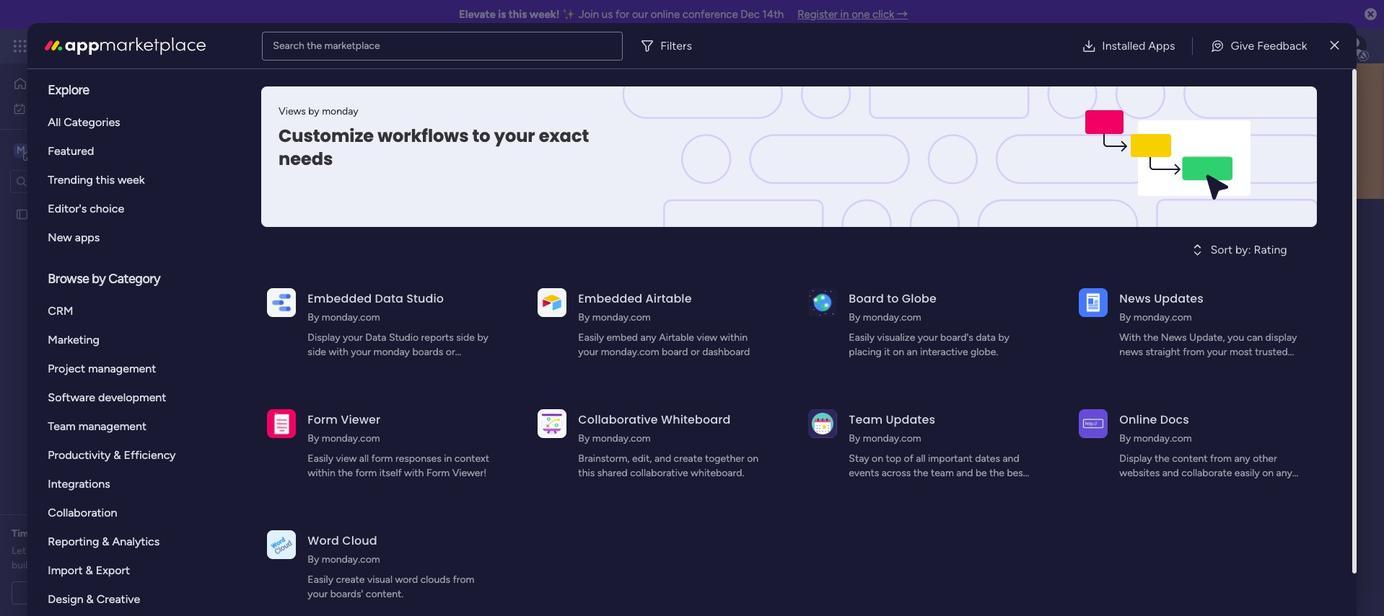 Task type: describe. For each thing, give the bounding box(es) containing it.
0 vertical spatial form
[[371, 453, 393, 465]]

banner logo image
[[1037, 87, 1300, 227]]

help image
[[1293, 39, 1308, 53]]

work for my
[[48, 102, 70, 114]]

app logo image for form viewer
[[267, 410, 296, 439]]

﻿without
[[1173, 482, 1208, 494]]

easily for form
[[308, 453, 333, 465]]

experts
[[46, 546, 80, 558]]

week
[[118, 173, 145, 187]]

by inside 'board to globe by monday.com'
[[849, 312, 860, 324]]

installed apps button
[[1070, 31, 1187, 60]]

monday.com inside easily embed any airtable view within your monday.com board or dashboard
[[601, 346, 659, 359]]

public board image
[[15, 207, 29, 221]]

& for analytics
[[102, 535, 109, 549]]

form inside 'form viewer by monday.com'
[[308, 412, 338, 429]]

display for embedded
[[308, 332, 340, 344]]

all inside easily view all form responses in context within the form itself with form viewer!
[[359, 453, 369, 465]]

by inside views by monday customize workflows to your exact needs
[[309, 105, 320, 118]]

news inside news updates by monday.com
[[1119, 291, 1151, 307]]

and right "boards"
[[306, 326, 322, 338]]

1 vertical spatial main workspace
[[360, 204, 545, 237]]

with the news update, you can display news straight from your most trusted news sources in one central place!
[[1119, 332, 1297, 373]]

visited
[[399, 326, 429, 338]]

create inside brainstorm, edit, and create together on this shared collaborative whiteboard.
[[674, 453, 703, 465]]

from inside with the news update, you can display news straight from your most trusted news sources in one central place!
[[1183, 346, 1205, 359]]

easily view all form responses in context within the form itself with form viewer!
[[308, 453, 489, 480]]

give feedback
[[1231, 39, 1307, 52]]

monday.com inside 'embedded airtable by monday.com'
[[592, 312, 651, 324]]

our inside time for an expert review let our experts review what you've built so far. free of charge
[[29, 546, 44, 558]]

dashboards inside display your data studio reports side by side with your monday boards  or dashboards
[[308, 361, 360, 373]]

by for embedded airtable
[[578, 312, 590, 324]]

0 horizontal spatial monday
[[64, 38, 114, 54]]

with inside display your data studio reports side by side with your monday boards  or dashboards
[[329, 346, 348, 359]]

search the marketplace
[[273, 39, 380, 52]]

word
[[308, 533, 339, 550]]

productivity & efficiency
[[48, 449, 176, 463]]

an inside easily visualize your board's data by placing it on an interactive globe.
[[907, 346, 918, 359]]

1 horizontal spatial our
[[632, 8, 648, 21]]

could
[[917, 482, 942, 494]]

the inside with the news update, you can display news straight from your most trusted news sources in one central place!
[[1143, 332, 1158, 344]]

your inside easily embed any airtable view within your monday.com board or dashboard
[[578, 346, 598, 359]]

workspace selection element
[[14, 142, 121, 161]]

easily for embedded
[[578, 332, 604, 344]]

app logo image for online docs
[[1079, 410, 1108, 439]]

events
[[849, 468, 879, 480]]

edit,
[[632, 453, 652, 465]]

within inside easily view all form responses in context within the form itself with form viewer!
[[308, 468, 335, 480]]

feedback
[[1257, 39, 1307, 52]]

select product image
[[13, 39, 27, 53]]

schedule a meeting button
[[12, 582, 172, 605]]

to inside views by monday customize workflows to your exact needs
[[473, 124, 491, 148]]

see plans
[[252, 40, 296, 52]]

on inside brainstorm, edit, and create together on this shared collaborative whiteboard.
[[747, 453, 758, 465]]

search
[[273, 39, 304, 52]]

category
[[108, 271, 160, 287]]

central
[[1213, 361, 1245, 373]]

1 horizontal spatial any
[[1234, 453, 1250, 465]]

needs
[[279, 147, 333, 171]]

0 vertical spatial dashboards
[[325, 326, 377, 338]]

on inside display the content from any other websites and collaborate easily on any documents ﻿without leaving monday.com
[[1262, 468, 1274, 480]]

monday.com inside word cloud by monday.com
[[322, 554, 380, 566]]

is
[[498, 8, 506, 21]]

one inside with the news update, you can display news straight from your most trusted news sources in one central place!
[[1194, 361, 1211, 373]]

itself
[[379, 468, 402, 480]]

in right register
[[840, 8, 849, 21]]

export
[[96, 564, 130, 578]]

updates for team updates
[[886, 412, 935, 429]]

you inside stay on top of all important dates and events across the team and be the best teammate you could possibly be!
[[897, 482, 914, 494]]

data
[[976, 332, 996, 344]]

give
[[1231, 39, 1254, 52]]

views by monday customize workflows to your exact needs
[[279, 105, 589, 171]]

an inside time for an expert review let our experts review what you've built so far. free of charge
[[53, 528, 64, 540]]

can
[[1247, 332, 1263, 344]]

shared
[[597, 468, 628, 480]]

new
[[48, 231, 72, 245]]

by:
[[1235, 243, 1251, 257]]

data inside embedded data studio by monday.com
[[375, 291, 403, 307]]

see
[[252, 40, 270, 52]]

software development
[[48, 391, 166, 405]]

project management
[[48, 362, 156, 376]]

software
[[48, 391, 95, 405]]

2 vertical spatial any
[[1276, 468, 1292, 480]]

this right recently
[[481, 326, 498, 338]]

together
[[705, 453, 744, 465]]

your inside with the news update, you can display news straight from your most trusted news sources in one central place!
[[1207, 346, 1227, 359]]

by right browse
[[92, 271, 106, 287]]

crm
[[48, 305, 73, 318]]

board
[[849, 291, 884, 307]]

0 vertical spatial side
[[456, 332, 475, 344]]

visual
[[367, 574, 393, 587]]

by for news updates
[[1119, 312, 1131, 324]]

websites
[[1119, 468, 1160, 480]]

your inside easily create visual word clouds from your boards' content.
[[308, 589, 328, 601]]

any inside easily embed any airtable view within your monday.com board or dashboard
[[640, 332, 656, 344]]

categories
[[64, 115, 120, 129]]

in inside easily view all form responses in context within the form itself with form viewer!
[[444, 453, 452, 465]]

join
[[579, 8, 599, 21]]

easily for board
[[849, 332, 875, 344]]

and up possibly
[[956, 468, 973, 480]]

by for form viewer
[[308, 433, 319, 445]]

apps image
[[1226, 39, 1240, 53]]

1 vertical spatial side
[[308, 346, 326, 359]]

installed
[[1102, 39, 1145, 52]]

analytics
[[112, 535, 160, 549]]

this inside brainstorm, edit, and create together on this shared collaborative whiteboard.
[[578, 468, 595, 480]]

main workspace inside workspace selection element
[[33, 143, 118, 157]]

the right search
[[307, 39, 322, 52]]

display your data studio reports side by side with your monday boards  or dashboards
[[308, 332, 488, 373]]

the up the be!
[[989, 468, 1004, 480]]

updates for news updates
[[1154, 291, 1204, 307]]

register
[[798, 8, 838, 21]]

meeting
[[99, 587, 137, 600]]

editor's
[[48, 202, 87, 216]]

it
[[884, 346, 890, 359]]

give feedback button
[[1199, 31, 1319, 60]]

Search in workspace field
[[30, 173, 121, 190]]

content.
[[366, 589, 404, 601]]

placing
[[849, 346, 882, 359]]

and inside brainstorm, edit, and create together on this shared collaborative whiteboard.
[[654, 453, 671, 465]]

form inside easily view all form responses in context within the form itself with form viewer!
[[426, 468, 450, 480]]

best
[[1007, 468, 1027, 480]]

workspace image
[[14, 143, 28, 158]]

schedule
[[47, 587, 89, 600]]

to inside 'board to globe by monday.com'
[[887, 291, 899, 307]]

notifications image
[[1131, 39, 1145, 53]]

collaborative whiteboard by monday.com
[[578, 412, 731, 445]]

whiteboard
[[661, 412, 731, 429]]

team management
[[48, 420, 146, 434]]

integrations
[[48, 478, 110, 491]]

1 news from the top
[[1119, 346, 1143, 359]]

dapulse x slim image
[[1330, 37, 1339, 54]]

studio inside display your data studio reports side by side with your monday boards  or dashboards
[[389, 332, 419, 344]]

online
[[651, 8, 680, 21]]

online
[[1119, 412, 1157, 429]]

monday.com inside display the content from any other websites and collaborate easily on any documents ﻿without leaving monday.com
[[1119, 496, 1178, 509]]

viewer
[[341, 412, 380, 429]]

0 vertical spatial for
[[615, 8, 629, 21]]

1 vertical spatial form
[[355, 468, 377, 480]]

for inside time for an expert review let our experts review what you've built so far. free of charge
[[37, 528, 50, 540]]

search everything image
[[1261, 39, 1276, 53]]

online docs by monday.com
[[1119, 412, 1192, 445]]

within inside easily embed any airtable view within your monday.com board or dashboard
[[720, 332, 748, 344]]

0 horizontal spatial you
[[380, 326, 397, 338]]

register in one click → link
[[798, 8, 908, 21]]

conference
[[683, 8, 738, 21]]

globe
[[902, 291, 937, 307]]

the inside easily view all form responses in context within the form itself with form viewer!
[[338, 468, 353, 480]]

1 vertical spatial review
[[82, 546, 112, 558]]

sort by: rating
[[1210, 243, 1287, 257]]

view inside easily view all form responses in context within the form itself with form viewer!
[[336, 453, 357, 465]]

app logo image for news updates
[[1079, 288, 1108, 317]]

0 vertical spatial boards
[[312, 291, 347, 305]]

this right is
[[509, 8, 527, 21]]

other
[[1253, 453, 1277, 465]]

whiteboard.
[[691, 468, 744, 480]]

easily create visual word clouds from your boards' content.
[[308, 574, 474, 601]]

airtable inside easily embed any airtable view within your monday.com board or dashboard
[[659, 332, 694, 344]]

work for monday
[[117, 38, 143, 54]]

monday.com inside collaborative whiteboard by monday.com
[[592, 433, 651, 445]]

the up could in the bottom right of the page
[[913, 468, 928, 480]]

all
[[48, 115, 61, 129]]

test
[[34, 208, 53, 220]]



Task type: vqa. For each thing, say whether or not it's contained in the screenshot.


Task type: locate. For each thing, give the bounding box(es) containing it.
documents
[[1119, 482, 1171, 494]]

you inside with the news update, you can display news straight from your most trusted news sources in one central place!
[[1227, 332, 1244, 344]]

test list box
[[0, 199, 184, 421]]

1 horizontal spatial work
[[117, 38, 143, 54]]

time
[[12, 528, 35, 540]]

0 vertical spatial studio
[[406, 291, 444, 307]]

embedded inside embedded data studio by monday.com
[[308, 291, 372, 307]]

0 vertical spatial display
[[308, 332, 340, 344]]

work up the all
[[48, 102, 70, 114]]

display right "boards"
[[308, 332, 340, 344]]

of inside stay on top of all important dates and events across the team and be the best teammate you could possibly be!
[[904, 453, 913, 465]]

your inside easily visualize your board's data by placing it on an interactive globe.
[[918, 332, 938, 344]]

0 vertical spatial from
[[1183, 346, 1205, 359]]

free
[[64, 560, 84, 572]]

embedded data studio by monday.com
[[308, 291, 444, 324]]

news inside with the news update, you can display news straight from your most trusted news sources in one central place!
[[1161, 332, 1187, 344]]

your inside views by monday customize workflows to your exact needs
[[494, 124, 535, 148]]

1 horizontal spatial within
[[720, 332, 748, 344]]

0 vertical spatial management
[[146, 38, 224, 54]]

you down across
[[897, 482, 914, 494]]

monday.com inside 'form viewer by monday.com'
[[322, 433, 380, 445]]

1 horizontal spatial view
[[697, 332, 718, 344]]

1 horizontal spatial for
[[615, 8, 629, 21]]

1 vertical spatial main
[[360, 204, 416, 237]]

1 horizontal spatial with
[[404, 468, 424, 480]]

2 all from the left
[[916, 453, 926, 465]]

team
[[931, 468, 954, 480]]

for right us
[[615, 8, 629, 21]]

monday.com down collaborative
[[592, 433, 651, 445]]

side down recent boards
[[308, 346, 326, 359]]

monday.com inside online docs by monday.com
[[1133, 433, 1192, 445]]

1 vertical spatial display
[[1119, 453, 1152, 465]]

you up most
[[1227, 332, 1244, 344]]

1 vertical spatial updates
[[886, 412, 935, 429]]

monday.com down the cloud
[[322, 554, 380, 566]]

rating
[[1254, 243, 1287, 257]]

form left itself
[[355, 468, 377, 480]]

→
[[897, 8, 908, 21]]

1 embedded from the left
[[308, 291, 372, 307]]

trending
[[48, 173, 93, 187]]

sources
[[1146, 361, 1181, 373]]

updates inside "team updates by monday.com"
[[886, 412, 935, 429]]

airtable inside 'embedded airtable by monday.com'
[[646, 291, 692, 307]]

1 horizontal spatial one
[[1194, 361, 1211, 373]]

display for online
[[1119, 453, 1152, 465]]

1 or from the left
[[446, 346, 455, 359]]

1 horizontal spatial create
[[674, 453, 703, 465]]

all inside stay on top of all important dates and events across the team and be the best teammate you could possibly be!
[[916, 453, 926, 465]]

time for an expert review let our experts review what you've built so far. free of charge
[[12, 528, 169, 572]]

views
[[279, 105, 306, 118]]

easily inside easily visualize your board's data by placing it on an interactive globe.
[[849, 332, 875, 344]]

updates up top
[[886, 412, 935, 429]]

0 horizontal spatial main
[[33, 143, 58, 157]]

viewer!
[[452, 468, 487, 480]]

2 vertical spatial workspace
[[500, 326, 549, 338]]

home
[[33, 77, 61, 89]]

easily up placing
[[849, 332, 875, 344]]

by for collaborative whiteboard
[[578, 433, 590, 445]]

0 horizontal spatial create
[[336, 574, 365, 587]]

form up itself
[[371, 453, 393, 465]]

board's
[[940, 332, 973, 344]]

by inside news updates by monday.com
[[1119, 312, 1131, 324]]

or down reports
[[446, 346, 455, 359]]

your
[[494, 124, 535, 148], [343, 332, 363, 344], [918, 332, 938, 344], [351, 346, 371, 359], [578, 346, 598, 359], [1207, 346, 1227, 359], [308, 589, 328, 601]]

with inside easily view all form responses in context within the form itself with form viewer!
[[404, 468, 424, 480]]

0 horizontal spatial within
[[308, 468, 335, 480]]

monday.com up straight
[[1133, 312, 1192, 324]]

with down responses
[[404, 468, 424, 480]]

of inside time for an expert review let our experts review what you've built so far. free of charge
[[86, 560, 96, 572]]

display inside display your data studio reports side by side with your monday boards  or dashboards
[[308, 332, 340, 344]]

boards
[[272, 326, 303, 338]]

monday.com up visualize
[[863, 312, 921, 324]]

from inside easily create visual word clouds from your boards' content.
[[453, 574, 474, 587]]

with down embedded data studio by monday.com
[[329, 346, 348, 359]]

our up the so
[[29, 546, 44, 558]]

0 horizontal spatial main workspace
[[33, 143, 118, 157]]

customize
[[279, 124, 374, 148]]

0 horizontal spatial an
[[53, 528, 64, 540]]

a
[[92, 587, 97, 600]]

and inside display the content from any other websites and collaborate easily on any documents ﻿without leaving monday.com
[[1162, 468, 1179, 480]]

0 vertical spatial monday
[[64, 38, 114, 54]]

on down the other
[[1262, 468, 1274, 480]]

0 vertical spatial news
[[1119, 346, 1143, 359]]

by inside 'embedded airtable by monday.com'
[[578, 312, 590, 324]]

or right board
[[691, 346, 700, 359]]

most
[[1230, 346, 1253, 359]]

this down brainstorm, at bottom
[[578, 468, 595, 480]]

easily inside easily create visual word clouds from your boards' content.
[[308, 574, 333, 587]]

1 horizontal spatial to
[[887, 291, 899, 307]]

filters
[[661, 39, 692, 52]]

from inside display the content from any other websites and collaborate easily on any documents ﻿without leaving monday.com
[[1210, 453, 1232, 465]]

one left central
[[1194, 361, 1211, 373]]

all down 'form viewer by monday.com'
[[359, 453, 369, 465]]

board to globe by monday.com
[[849, 291, 937, 324]]

review up the what
[[99, 528, 130, 540]]

1 horizontal spatial display
[[1119, 453, 1152, 465]]

brainstorm,
[[578, 453, 630, 465]]

in right recently
[[471, 326, 479, 338]]

0 horizontal spatial one
[[852, 8, 870, 21]]

for right time
[[37, 528, 50, 540]]

0 horizontal spatial our
[[29, 546, 44, 558]]

1 horizontal spatial from
[[1183, 346, 1205, 359]]

0 vertical spatial of
[[904, 453, 913, 465]]

monday.com inside embedded data studio by monday.com
[[322, 312, 380, 324]]

easily left embed at the bottom of page
[[578, 332, 604, 344]]

members
[[364, 291, 413, 305]]

apps marketplace image
[[45, 37, 206, 54]]

1 vertical spatial our
[[29, 546, 44, 558]]

by inside 'form viewer by monday.com'
[[308, 433, 319, 445]]

0 vertical spatial with
[[329, 346, 348, 359]]

0 horizontal spatial team
[[48, 420, 76, 434]]

so
[[34, 560, 45, 572]]

on inside stay on top of all important dates and events across the team and be the best teammate you could possibly be!
[[872, 453, 883, 465]]

monday.com inside 'board to globe by monday.com'
[[863, 312, 921, 324]]

efficiency
[[124, 449, 176, 463]]

updates inside news updates by monday.com
[[1154, 291, 1204, 307]]

week!
[[530, 8, 560, 21]]

0 horizontal spatial display
[[308, 332, 340, 344]]

2 horizontal spatial monday
[[373, 346, 410, 359]]

app logo image for embedded airtable
[[538, 288, 567, 317]]

choice
[[90, 202, 124, 216]]

design
[[48, 593, 83, 607]]

the up websites at the right
[[1155, 453, 1170, 465]]

and up collaborative
[[654, 453, 671, 465]]

0 vertical spatial review
[[99, 528, 130, 540]]

recently
[[431, 326, 468, 338]]

cloud
[[342, 533, 377, 550]]

an down visualize
[[907, 346, 918, 359]]

studio up visited
[[406, 291, 444, 307]]

0 vertical spatial news
[[1119, 291, 1151, 307]]

studio inside embedded data studio by monday.com
[[406, 291, 444, 307]]

app logo image for board to globe
[[808, 288, 837, 317]]

marketing
[[48, 333, 99, 347]]

1 horizontal spatial main workspace
[[360, 204, 545, 237]]

0 vertical spatial updates
[[1154, 291, 1204, 307]]

form viewer by monday.com
[[308, 412, 380, 445]]

2 embedded from the left
[[578, 291, 642, 307]]

1 vertical spatial from
[[1210, 453, 1232, 465]]

board
[[662, 346, 688, 359]]

app logo image for embedded data studio
[[267, 288, 296, 317]]

this
[[509, 8, 527, 21], [96, 173, 115, 187], [481, 326, 498, 338], [578, 468, 595, 480]]

1 horizontal spatial all
[[916, 453, 926, 465]]

form left viewer
[[308, 412, 338, 429]]

recent boards
[[272, 291, 347, 305]]

updates up "update,"
[[1154, 291, 1204, 307]]

plans
[[272, 40, 296, 52]]

1 vertical spatial workspace
[[421, 204, 545, 237]]

any down the other
[[1276, 468, 1292, 480]]

be!
[[984, 482, 998, 494]]

within up dashboard
[[720, 332, 748, 344]]

create up boards'
[[336, 574, 365, 587]]

embed
[[606, 332, 638, 344]]

within down 'form viewer by monday.com'
[[308, 468, 335, 480]]

team for management
[[48, 420, 76, 434]]

0 vertical spatial an
[[907, 346, 918, 359]]

0 horizontal spatial updates
[[886, 412, 935, 429]]

1 vertical spatial studio
[[389, 332, 419, 344]]

team updates by monday.com
[[849, 412, 935, 445]]

from
[[1183, 346, 1205, 359], [1210, 453, 1232, 465], [453, 574, 474, 587]]

data down embedded data studio by monday.com
[[365, 332, 386, 344]]

0 vertical spatial main
[[33, 143, 58, 157]]

any
[[640, 332, 656, 344], [1234, 453, 1250, 465], [1276, 468, 1292, 480]]

easily up boards'
[[308, 574, 333, 587]]

monday.com down viewer
[[322, 433, 380, 445]]

& for export
[[85, 564, 93, 578]]

1 vertical spatial dashboards
[[308, 361, 360, 373]]

apps
[[75, 231, 100, 245]]

team up stay
[[849, 412, 883, 429]]

1 vertical spatial news
[[1161, 332, 1187, 344]]

by for team updates
[[849, 433, 860, 445]]

option
[[0, 201, 184, 204]]

data inside display your data studio reports side by side with your monday boards  or dashboards
[[365, 332, 386, 344]]

boards'
[[330, 589, 363, 601]]

management
[[146, 38, 224, 54], [88, 362, 156, 376], [78, 420, 146, 434]]

on
[[893, 346, 904, 359], [747, 453, 758, 465], [872, 453, 883, 465], [1262, 468, 1274, 480]]

from down "update,"
[[1183, 346, 1205, 359]]

by right data
[[998, 332, 1009, 344]]

monday inside display your data studio reports side by side with your monday boards  or dashboards
[[373, 346, 410, 359]]

and down content
[[1162, 468, 1179, 480]]

0 vertical spatial workspace
[[61, 143, 118, 157]]

2 horizontal spatial any
[[1276, 468, 1292, 480]]

boards inside display your data studio reports side by side with your monday boards  or dashboards
[[412, 346, 443, 359]]

1 vertical spatial news
[[1119, 361, 1143, 373]]

by inside embedded data studio by monday.com
[[308, 312, 319, 324]]

monday up "home" button
[[64, 38, 114, 54]]

content
[[1172, 453, 1208, 465]]

monday
[[64, 38, 114, 54], [322, 105, 359, 118], [373, 346, 410, 359]]

and
[[306, 326, 322, 338], [654, 453, 671, 465], [1003, 453, 1019, 465], [956, 468, 973, 480], [1162, 468, 1179, 480]]

app logo image
[[267, 288, 296, 317], [538, 288, 567, 317], [808, 288, 837, 317], [1079, 288, 1108, 317], [1079, 410, 1108, 439], [267, 410, 296, 439], [538, 410, 567, 439], [808, 410, 837, 439], [267, 531, 296, 560]]

1 vertical spatial airtable
[[659, 332, 694, 344]]

monday.com down embed at the bottom of page
[[601, 346, 659, 359]]

you left visited
[[380, 326, 397, 338]]

boards down reports
[[412, 346, 443, 359]]

display up websites at the right
[[1119, 453, 1152, 465]]

0 vertical spatial main workspace
[[33, 143, 118, 157]]

the inside display the content from any other websites and collaborate easily on any documents ﻿without leaving monday.com
[[1155, 453, 1170, 465]]

monday down boards and dashboards you visited recently in this workspace
[[373, 346, 410, 359]]

permissions
[[430, 291, 491, 305]]

word cloud by monday.com
[[308, 533, 380, 566]]

all right top
[[916, 453, 926, 465]]

management for project management
[[88, 362, 156, 376]]

interactive
[[920, 346, 968, 359]]

1 vertical spatial work
[[48, 102, 70, 114]]

create up collaborative
[[674, 453, 703, 465]]

workspace
[[61, 143, 118, 157], [421, 204, 545, 237], [500, 326, 549, 338]]

by right recently
[[477, 332, 488, 344]]

invite members image
[[1194, 39, 1209, 53]]

0 vertical spatial within
[[720, 332, 748, 344]]

update,
[[1189, 332, 1225, 344]]

creative
[[97, 593, 140, 607]]

team down software
[[48, 420, 76, 434]]

monday up customize
[[322, 105, 359, 118]]

0 horizontal spatial view
[[336, 453, 357, 465]]

0 vertical spatial data
[[375, 291, 403, 307]]

monday.com up top
[[863, 433, 921, 445]]

by for word cloud
[[308, 554, 319, 566]]

news up straight
[[1161, 332, 1187, 344]]

0 horizontal spatial of
[[86, 560, 96, 572]]

browse
[[48, 271, 89, 287]]

studio
[[406, 291, 444, 307], [389, 332, 419, 344]]

of right top
[[904, 453, 913, 465]]

give feedback link
[[1199, 31, 1319, 60]]

main workspace
[[33, 143, 118, 157], [360, 204, 545, 237]]

0 horizontal spatial work
[[48, 102, 70, 114]]

dashboards up viewer
[[308, 361, 360, 373]]

what
[[114, 546, 137, 558]]

the down 'form viewer by monday.com'
[[338, 468, 353, 480]]

embedded airtable by monday.com
[[578, 291, 692, 324]]

view inside easily embed any airtable view within your monday.com board or dashboard
[[697, 332, 718, 344]]

1 vertical spatial to
[[887, 291, 899, 307]]

1 vertical spatial monday
[[322, 105, 359, 118]]

main
[[33, 143, 58, 157], [360, 204, 416, 237]]

2 news from the top
[[1119, 361, 1143, 373]]

view up dashboard
[[697, 332, 718, 344]]

expert
[[66, 528, 97, 540]]

m
[[17, 144, 25, 156]]

an up experts
[[53, 528, 64, 540]]

dashboard
[[702, 346, 750, 359]]

by for online docs
[[1119, 433, 1131, 445]]

in inside with the news update, you can display news straight from your most trusted news sources in one central place!
[[1183, 361, 1191, 373]]

work up "home" button
[[117, 38, 143, 54]]

in left context
[[444, 453, 452, 465]]

1 horizontal spatial boards
[[412, 346, 443, 359]]

0 vertical spatial any
[[640, 332, 656, 344]]

one left click
[[852, 8, 870, 21]]

trusted
[[1255, 346, 1288, 359]]

schedule a meeting
[[47, 587, 137, 600]]

inbox image
[[1163, 39, 1177, 53]]

easily down 'form viewer by monday.com'
[[308, 453, 333, 465]]

monday.com inside news updates by monday.com
[[1133, 312, 1192, 324]]

0 horizontal spatial form
[[308, 412, 338, 429]]

0 horizontal spatial with
[[329, 346, 348, 359]]

1 horizontal spatial an
[[907, 346, 918, 359]]

team inside "team updates by monday.com"
[[849, 412, 883, 429]]

of right free
[[86, 560, 96, 572]]

in right sources
[[1183, 361, 1191, 373]]

easily for word
[[308, 574, 333, 587]]

0 horizontal spatial side
[[308, 346, 326, 359]]

Main workspace field
[[356, 204, 1326, 237]]

& for creative
[[86, 593, 94, 607]]

news up with
[[1119, 291, 1151, 307]]

brainstorm, edit, and create together on this shared collaborative whiteboard.
[[578, 453, 758, 480]]

globe.
[[971, 346, 998, 359]]

1 vertical spatial of
[[86, 560, 96, 572]]

by inside collaborative whiteboard by monday.com
[[578, 433, 590, 445]]

dates
[[975, 453, 1000, 465]]

top
[[886, 453, 901, 465]]

display inside display the content from any other websites and collaborate easily on any documents ﻿without leaving monday.com
[[1119, 453, 1152, 465]]

easily inside easily embed any airtable view within your monday.com board or dashboard
[[578, 332, 604, 344]]

1 vertical spatial form
[[426, 468, 450, 480]]

studio left reports
[[389, 332, 419, 344]]

0 horizontal spatial any
[[640, 332, 656, 344]]

by inside easily visualize your board's data by placing it on an interactive globe.
[[998, 332, 1009, 344]]

app logo image for team updates
[[808, 410, 837, 439]]

stay on top of all important dates and events across the team and be the best teammate you could possibly be!
[[849, 453, 1027, 494]]

monday.com down docs
[[1133, 433, 1192, 445]]

0 horizontal spatial or
[[446, 346, 455, 359]]

exact
[[539, 124, 589, 148]]

main inside workspace selection element
[[33, 143, 58, 157]]

create inside easily create visual word clouds from your boards' content.
[[336, 574, 365, 587]]

home button
[[9, 72, 155, 95]]

embedded for embedded data studio
[[308, 291, 372, 307]]

collaborative
[[630, 468, 688, 480]]

any up easily
[[1234, 453, 1250, 465]]

by inside display your data studio reports side by side with your monday boards  or dashboards
[[477, 332, 488, 344]]

and up best
[[1003, 453, 1019, 465]]

2 horizontal spatial from
[[1210, 453, 1232, 465]]

0 horizontal spatial all
[[359, 453, 369, 465]]

embedded for embedded airtable
[[578, 291, 642, 307]]

the up straight
[[1143, 332, 1158, 344]]

side right reports
[[456, 332, 475, 344]]

or inside easily embed any airtable view within your monday.com board or dashboard
[[691, 346, 700, 359]]

by inside online docs by monday.com
[[1119, 433, 1131, 445]]

team for updates
[[849, 412, 883, 429]]

monday.com down members
[[322, 312, 380, 324]]

data up boards and dashboards you visited recently in this workspace
[[375, 291, 403, 307]]

to right workflows
[[473, 124, 491, 148]]

featured
[[48, 144, 94, 158]]

1 horizontal spatial of
[[904, 453, 913, 465]]

0 horizontal spatial from
[[453, 574, 474, 587]]

0 horizontal spatial for
[[37, 528, 50, 540]]

dashboards down embedded data studio by monday.com
[[325, 326, 377, 338]]

app logo image for word cloud
[[267, 531, 296, 560]]

review up import & export
[[82, 546, 112, 558]]

this left week
[[96, 173, 115, 187]]

from right clouds on the left bottom of page
[[453, 574, 474, 587]]

1 horizontal spatial main
[[360, 204, 416, 237]]

easily inside easily view all form responses in context within the form itself with form viewer!
[[308, 453, 333, 465]]

airtable up board
[[659, 332, 694, 344]]

2 vertical spatial from
[[453, 574, 474, 587]]

or inside display your data studio reports side by side with your monday boards  or dashboards
[[446, 346, 455, 359]]

1 vertical spatial view
[[336, 453, 357, 465]]

with
[[329, 346, 348, 359], [404, 468, 424, 480]]

form down responses
[[426, 468, 450, 480]]

app logo image for collaborative whiteboard
[[538, 410, 567, 439]]

2 horizontal spatial you
[[1227, 332, 1244, 344]]

built
[[12, 560, 31, 572]]

management for team management
[[78, 420, 146, 434]]

1 horizontal spatial side
[[456, 332, 475, 344]]

monday inside views by monday customize workflows to your exact needs
[[322, 105, 359, 118]]

by inside word cloud by monday.com
[[308, 554, 319, 566]]

2 vertical spatial monday
[[373, 346, 410, 359]]

context
[[454, 453, 489, 465]]

monday.com down the documents
[[1119, 496, 1178, 509]]

monday.com inside "team updates by monday.com"
[[863, 433, 921, 445]]

0 vertical spatial form
[[308, 412, 338, 429]]

1 vertical spatial create
[[336, 574, 365, 587]]

1 all from the left
[[359, 453, 369, 465]]

on inside easily visualize your board's data by placing it on an interactive globe.
[[893, 346, 904, 359]]

2 vertical spatial management
[[78, 420, 146, 434]]

0 vertical spatial view
[[697, 332, 718, 344]]

to left globe at the top of page
[[887, 291, 899, 307]]

0 vertical spatial work
[[117, 38, 143, 54]]

1 vertical spatial within
[[308, 468, 335, 480]]

1 horizontal spatial embedded
[[578, 291, 642, 307]]

monday.com up embed at the bottom of page
[[592, 312, 651, 324]]

by inside "team updates by monday.com"
[[849, 433, 860, 445]]

reporting & analytics
[[48, 535, 160, 549]]

my
[[32, 102, 46, 114]]

dashboards
[[325, 326, 377, 338], [308, 361, 360, 373]]

from up collaborate
[[1210, 453, 1232, 465]]

1 horizontal spatial form
[[426, 468, 450, 480]]

our left the online
[[632, 8, 648, 21]]

& for efficiency
[[114, 449, 121, 463]]

docs
[[1160, 412, 1189, 429]]

work inside my work "button"
[[48, 102, 70, 114]]

2 or from the left
[[691, 346, 700, 359]]

embedded inside 'embedded airtable by monday.com'
[[578, 291, 642, 307]]

1 vertical spatial any
[[1234, 453, 1250, 465]]

boards right recent on the left of the page
[[312, 291, 347, 305]]

click
[[873, 8, 894, 21]]

0 vertical spatial one
[[852, 8, 870, 21]]

brad klo image
[[1344, 35, 1367, 58]]

side
[[456, 332, 475, 344], [308, 346, 326, 359]]

0 horizontal spatial embedded
[[308, 291, 372, 307]]

register in one click →
[[798, 8, 908, 21]]

airtable up easily embed any airtable view within your monday.com board or dashboard
[[646, 291, 692, 307]]

my work button
[[9, 97, 155, 120]]



